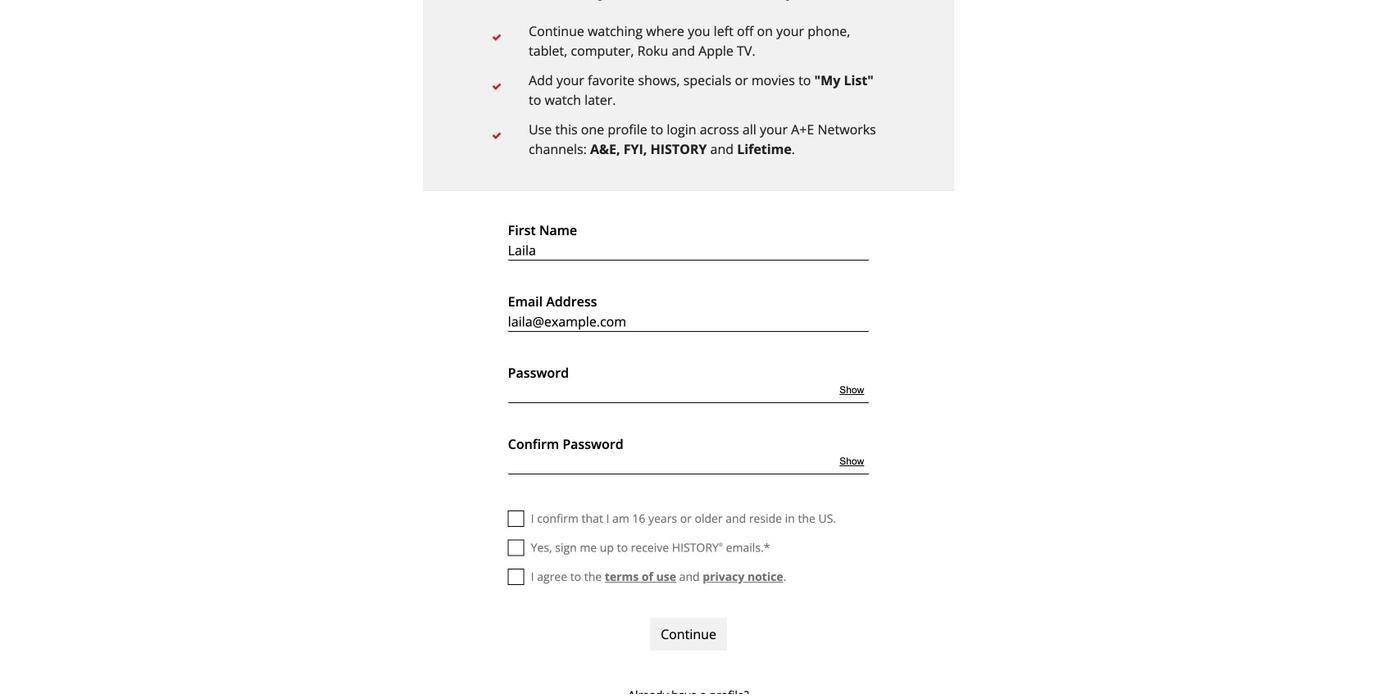 Task type: describe. For each thing, give the bounding box(es) containing it.
email email field
[[508, 295, 870, 332]]

password password field
[[508, 367, 870, 404]]

1 check mark image from the top
[[492, 29, 502, 48]]

none checkbox i agree to the terms of use and privacy notice. you must accept the terms of use and privacy notice.
[[508, 569, 870, 586]]

check mark image
[[492, 78, 502, 98]]



Task type: locate. For each thing, give the bounding box(es) containing it.
I agree to the terms of use and privacy notice. You must accept the terms of use and privacy notice. checkbox
[[508, 569, 525, 586]]

check mark image up check mark icon
[[492, 29, 502, 48]]

None checkbox
[[508, 540, 525, 557], [508, 569, 870, 586], [508, 540, 525, 557]]

2 check mark icon element from the top
[[492, 118, 886, 159]]

1 check mark icon element from the top
[[492, 69, 886, 110]]

0 vertical spatial check mark icon element
[[492, 69, 886, 110]]

check mark image
[[492, 29, 502, 48], [492, 127, 502, 147]]

1 vertical spatial check mark image
[[492, 127, 502, 147]]

confirm password password field
[[508, 438, 870, 475]]

1 vertical spatial check mark icon element
[[492, 118, 886, 159]]

None checkbox
[[508, 511, 870, 527], [508, 511, 525, 527], [508, 540, 870, 557], [508, 511, 870, 527], [508, 511, 525, 527], [508, 540, 870, 557]]

0 vertical spatial check mark image
[[492, 29, 502, 48]]

firstname text field
[[508, 224, 870, 261]]

check mark icon element
[[492, 69, 886, 110], [492, 118, 886, 159]]

2 check mark image from the top
[[492, 127, 502, 147]]

check mark image down check mark icon
[[492, 127, 502, 147]]



Task type: vqa. For each thing, say whether or not it's contained in the screenshot.
GOLDEN
no



